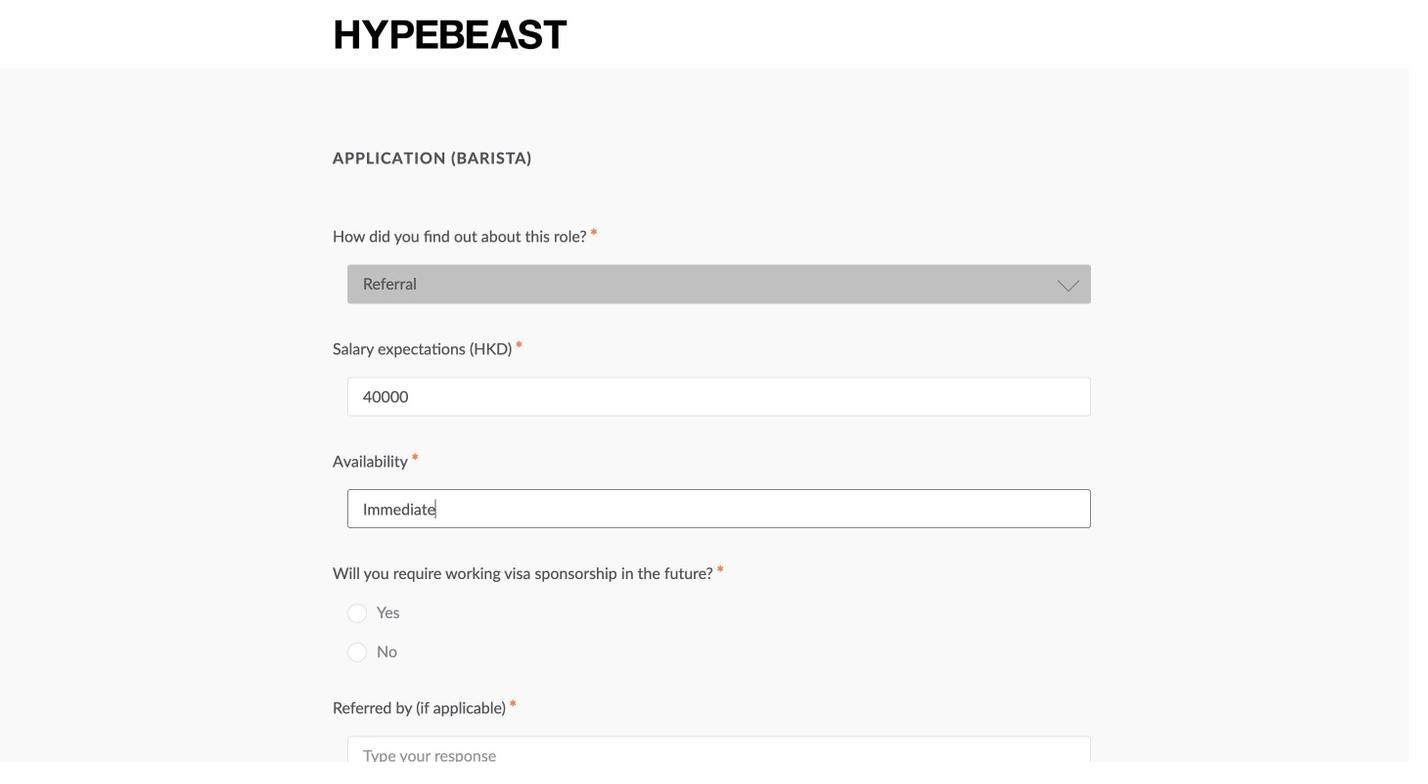 Task type: locate. For each thing, give the bounding box(es) containing it.
1 type your response text field from the top
[[347, 490, 1091, 529]]

Type your response text field
[[347, 377, 1091, 416]]

None text field
[[553, 13, 1032, 52]]

hypebeast logo image
[[333, 17, 569, 51]]

None radio
[[347, 643, 367, 663]]

None radio
[[347, 604, 367, 624]]

Type your response text field
[[347, 490, 1091, 529], [347, 736, 1091, 762]]

0 vertical spatial type your response text field
[[347, 490, 1091, 529]]

1 vertical spatial type your response text field
[[347, 736, 1091, 762]]



Task type: vqa. For each thing, say whether or not it's contained in the screenshot.
Lever Logo
no



Task type: describe. For each thing, give the bounding box(es) containing it.
2 type your response text field from the top
[[347, 736, 1091, 762]]



